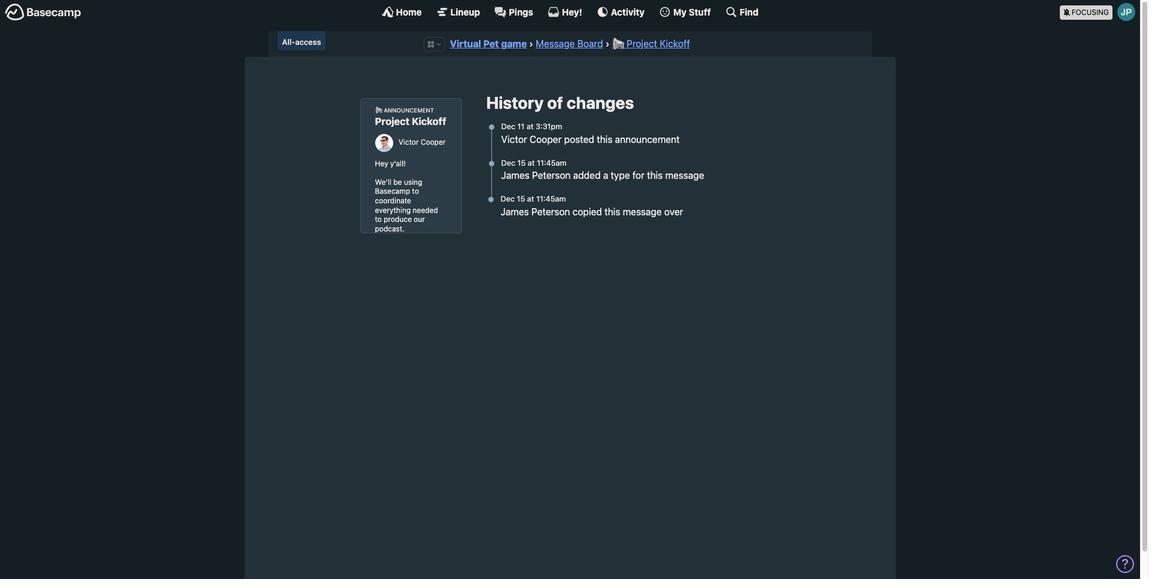 Task type: describe. For each thing, give the bounding box(es) containing it.
15 for copied this message over
[[517, 195, 525, 204]]

all-
[[282, 37, 295, 47]]

james for copied this message over
[[501, 207, 529, 217]]

breadcrumb element
[[268, 31, 872, 57]]

lineup link
[[436, 6, 480, 18]]

victor cooper
[[399, 138, 446, 147]]

peterson for copied this message over
[[532, 207, 570, 217]]

activity
[[611, 6, 645, 17]]

pings button
[[494, 6, 533, 18]]

game
[[501, 38, 527, 49]]

my stuff
[[673, 6, 711, 17]]

find
[[740, 6, 759, 17]]

virtual
[[450, 38, 481, 49]]

we'll
[[375, 178, 391, 187]]

switch accounts image
[[5, 3, 81, 22]]

of
[[547, 93, 563, 113]]

11
[[518, 122, 525, 131]]

at for copied this message over
[[527, 195, 534, 204]]

victor cooper image
[[375, 134, 393, 152]]

at for added a type for this message
[[528, 158, 535, 167]]

all-access element
[[277, 31, 326, 51]]

using
[[404, 178, 422, 187]]

dec 11 at 3:31pm victor cooper posted this announcement
[[501, 122, 680, 145]]

dec for copied this message over
[[501, 195, 515, 204]]

pings
[[509, 6, 533, 17]]

peterson for added a type for this message
[[532, 170, 571, 181]]

for
[[633, 170, 645, 181]]

hey y'all!
[[375, 159, 406, 168]]

dec 15 at 11:45am james peterson added a type for this message
[[501, 158, 704, 181]]

coordinate
[[375, 196, 411, 205]]

dec for posted this announcement
[[501, 122, 515, 131]]

dec 15 at 11:45am james peterson copied this message over
[[501, 195, 683, 217]]

message
[[536, 38, 575, 49]]

11:45am for added a type for this message
[[537, 158, 567, 167]]

needed
[[413, 206, 438, 215]]

0 horizontal spatial cooper
[[421, 138, 446, 147]]

my
[[673, 6, 687, 17]]

11:45am element for added a type for this message
[[537, 158, 567, 167]]

board
[[577, 38, 603, 49]]

message inside dec 15 at 11:45am james peterson copied this message over
[[623, 207, 662, 217]]

lineup
[[451, 6, 480, 17]]

everything
[[375, 206, 411, 215]]

virtual pet game
[[450, 38, 527, 49]]

be
[[393, 178, 402, 187]]

my stuff button
[[659, 6, 711, 18]]

history of changes
[[486, 93, 634, 113]]

hey
[[375, 159, 388, 168]]

all-access
[[282, 37, 321, 47]]

main element
[[0, 0, 1140, 23]]

stuff
[[689, 6, 711, 17]]

added
[[573, 170, 601, 181]]

📢 project kickoff link
[[612, 38, 690, 49]]

announcement
[[384, 107, 434, 113]]



Task type: vqa. For each thing, say whether or not it's contained in the screenshot.


Task type: locate. For each thing, give the bounding box(es) containing it.
message
[[665, 170, 704, 181], [623, 207, 662, 217]]

11:45am inside dec 15 at 11:45am james peterson copied this message over
[[536, 195, 566, 204]]

11:45am
[[537, 158, 567, 167], [536, 195, 566, 204]]

0 vertical spatial this
[[597, 134, 613, 145]]

peterson left the copied
[[532, 207, 570, 217]]

copied
[[573, 207, 602, 217]]

📢 inside 📢 announcement project kickoff
[[375, 107, 382, 113]]

victor down dec 11 element
[[501, 134, 527, 145]]

home
[[396, 6, 422, 17]]

11:45am down dec 15 at 11:45am james peterson added a type for this message
[[536, 195, 566, 204]]

to
[[412, 187, 419, 196], [375, 215, 382, 224]]

produce
[[384, 215, 412, 224]]

1 vertical spatial dec
[[501, 158, 515, 167]]

0 vertical spatial 11:45am element
[[537, 158, 567, 167]]

1 vertical spatial dec 15 element
[[501, 195, 525, 204]]

0 vertical spatial james
[[501, 170, 530, 181]]

1 vertical spatial kickoff
[[412, 116, 446, 128]]

›
[[529, 38, 533, 49], [606, 38, 610, 49]]

0 horizontal spatial victor
[[399, 138, 419, 147]]

📢 left announcement
[[375, 107, 382, 113]]

this inside dec 15 at 11:45am james peterson added a type for this message
[[647, 170, 663, 181]]

0 horizontal spatial 📢
[[375, 107, 382, 113]]

dec inside dec 15 at 11:45am james peterson added a type for this message
[[501, 158, 515, 167]]

0 vertical spatial project
[[627, 38, 657, 49]]

at inside dec 11 at 3:31pm victor cooper posted this announcement
[[527, 122, 534, 131]]

1 vertical spatial james
[[501, 207, 529, 217]]

project down 'activity'
[[627, 38, 657, 49]]

📢 inside breadcrumb element
[[612, 38, 624, 49]]

over
[[664, 207, 683, 217]]

2 vertical spatial this
[[605, 207, 620, 217]]

james peterson image
[[1118, 3, 1135, 21]]

0 horizontal spatial message
[[623, 207, 662, 217]]

0 horizontal spatial project
[[375, 116, 410, 128]]

11:45am down posted
[[537, 158, 567, 167]]

activity link
[[597, 6, 645, 18]]

📢
[[612, 38, 624, 49], [375, 107, 382, 113]]

message up the "over"
[[665, 170, 704, 181]]

1 vertical spatial peterson
[[532, 207, 570, 217]]

11:45am element
[[537, 158, 567, 167], [536, 195, 566, 204]]

to up podcast.
[[375, 215, 382, 224]]

dec 11 element
[[501, 122, 525, 131]]

1 horizontal spatial ›
[[606, 38, 610, 49]]

› right board
[[606, 38, 610, 49]]

1 vertical spatial to
[[375, 215, 382, 224]]

kickoff
[[660, 38, 690, 49], [412, 116, 446, 128]]

cooper down 📢 announcement project kickoff
[[421, 138, 446, 147]]

15 inside dec 15 at 11:45am james peterson copied this message over
[[517, 195, 525, 204]]

hey! button
[[548, 6, 582, 18]]

0 vertical spatial kickoff
[[660, 38, 690, 49]]

2 vertical spatial dec
[[501, 195, 515, 204]]

0 vertical spatial dec
[[501, 122, 515, 131]]

podcast.
[[375, 224, 404, 233]]

11:45am element for copied this message over
[[536, 195, 566, 204]]

this
[[597, 134, 613, 145], [647, 170, 663, 181], [605, 207, 620, 217]]

hey!
[[562, 6, 582, 17]]

peterson inside dec 15 at 11:45am james peterson added a type for this message
[[532, 170, 571, 181]]

at for posted this announcement
[[527, 122, 534, 131]]

1 horizontal spatial 📢
[[612, 38, 624, 49]]

dec inside dec 15 at 11:45am james peterson copied this message over
[[501, 195, 515, 204]]

11:45am inside dec 15 at 11:45am james peterson added a type for this message
[[537, 158, 567, 167]]

kickoff up victor cooper
[[412, 116, 446, 128]]

kickoff inside breadcrumb element
[[660, 38, 690, 49]]

1 vertical spatial 📢
[[375, 107, 382, 113]]

james inside dec 15 at 11:45am james peterson copied this message over
[[501, 207, 529, 217]]

1 › from the left
[[529, 38, 533, 49]]

1 vertical spatial at
[[528, 158, 535, 167]]

this inside dec 15 at 11:45am james peterson copied this message over
[[605, 207, 620, 217]]

project inside breadcrumb element
[[627, 38, 657, 49]]

0 vertical spatial 15
[[518, 158, 526, 167]]

1 vertical spatial 11:45am
[[536, 195, 566, 204]]

dec inside dec 11 at 3:31pm victor cooper posted this announcement
[[501, 122, 515, 131]]

11:45am for copied this message over
[[536, 195, 566, 204]]

type
[[611, 170, 630, 181]]

15 for added a type for this message
[[518, 158, 526, 167]]

peterson inside dec 15 at 11:45am james peterson copied this message over
[[532, 207, 570, 217]]

📢 announcement project kickoff
[[375, 107, 446, 128]]

0 horizontal spatial kickoff
[[412, 116, 446, 128]]

1 horizontal spatial cooper
[[530, 134, 562, 145]]

1 vertical spatial 11:45am element
[[536, 195, 566, 204]]

victor up the y'all!
[[399, 138, 419, 147]]

11:45am element down posted
[[537, 158, 567, 167]]

1 horizontal spatial to
[[412, 187, 419, 196]]

this for message
[[605, 207, 620, 217]]

focusing
[[1072, 7, 1109, 16]]

our
[[414, 215, 425, 224]]

📢 right board
[[612, 38, 624, 49]]

victor
[[501, 134, 527, 145], [399, 138, 419, 147]]

posted
[[564, 134, 594, 145]]

project inside 📢 announcement project kickoff
[[375, 116, 410, 128]]

› message board › 📢 project kickoff
[[529, 38, 690, 49]]

changes
[[567, 93, 634, 113]]

virtual pet game link
[[450, 38, 527, 49]]

message inside dec 15 at 11:45am james peterson added a type for this message
[[665, 170, 704, 181]]

a
[[603, 170, 608, 181]]

james for added a type for this message
[[501, 170, 530, 181]]

0 vertical spatial peterson
[[532, 170, 571, 181]]

2 › from the left
[[606, 38, 610, 49]]

project down announcement
[[375, 116, 410, 128]]

at inside dec 15 at 11:45am james peterson added a type for this message
[[528, 158, 535, 167]]

this inside dec 11 at 3:31pm victor cooper posted this announcement
[[597, 134, 613, 145]]

1 vertical spatial project
[[375, 116, 410, 128]]

peterson
[[532, 170, 571, 181], [532, 207, 570, 217]]

1 horizontal spatial message
[[665, 170, 704, 181]]

15 inside dec 15 at 11:45am james peterson added a type for this message
[[518, 158, 526, 167]]

victor inside dec 11 at 3:31pm victor cooper posted this announcement
[[501, 134, 527, 145]]

pet
[[483, 38, 499, 49]]

cooper down 3:31pm "element"
[[530, 134, 562, 145]]

0 horizontal spatial to
[[375, 215, 382, 224]]

15
[[518, 158, 526, 167], [517, 195, 525, 204]]

11:45am element down dec 15 at 11:45am james peterson added a type for this message
[[536, 195, 566, 204]]

1 vertical spatial this
[[647, 170, 663, 181]]

peterson left added
[[532, 170, 571, 181]]

0 vertical spatial 📢
[[612, 38, 624, 49]]

access
[[295, 37, 321, 47]]

0 vertical spatial dec 15 element
[[501, 158, 526, 167]]

1 vertical spatial 15
[[517, 195, 525, 204]]

this for announcement
[[597, 134, 613, 145]]

1 vertical spatial message
[[623, 207, 662, 217]]

› right game
[[529, 38, 533, 49]]

kickoff inside 📢 announcement project kickoff
[[412, 116, 446, 128]]

james
[[501, 170, 530, 181], [501, 207, 529, 217]]

this right for
[[647, 170, 663, 181]]

this right the copied
[[605, 207, 620, 217]]

basecamp
[[375, 187, 410, 196]]

message left the "over"
[[623, 207, 662, 217]]

message board link
[[536, 38, 603, 49]]

history
[[486, 93, 544, 113]]

cooper inside dec 11 at 3:31pm victor cooper posted this announcement
[[530, 134, 562, 145]]

dec
[[501, 122, 515, 131], [501, 158, 515, 167], [501, 195, 515, 204]]

james inside dec 15 at 11:45am james peterson added a type for this message
[[501, 170, 530, 181]]

we'll be using basecamp to coordinate everything needed to produce our podcast.
[[375, 178, 438, 233]]

0 horizontal spatial ›
[[529, 38, 533, 49]]

kickoff down my
[[660, 38, 690, 49]]

dec 15 element for added a type for this message
[[501, 158, 526, 167]]

home link
[[382, 6, 422, 18]]

2 vertical spatial at
[[527, 195, 534, 204]]

3:31pm
[[536, 122, 562, 131]]

0 vertical spatial to
[[412, 187, 419, 196]]

y'all!
[[390, 159, 406, 168]]

find button
[[725, 6, 759, 18]]

at
[[527, 122, 534, 131], [528, 158, 535, 167], [527, 195, 534, 204]]

3:31pm element
[[536, 122, 562, 131]]

1 horizontal spatial kickoff
[[660, 38, 690, 49]]

dec 15 element for copied this message over
[[501, 195, 525, 204]]

announcement
[[615, 134, 680, 145]]

this right posted
[[597, 134, 613, 145]]

dec for added a type for this message
[[501, 158, 515, 167]]

to down the using at the top left
[[412, 187, 419, 196]]

focusing button
[[1060, 0, 1140, 23]]

at inside dec 15 at 11:45am james peterson copied this message over
[[527, 195, 534, 204]]

cooper
[[530, 134, 562, 145], [421, 138, 446, 147]]

1 horizontal spatial victor
[[501, 134, 527, 145]]

1 horizontal spatial project
[[627, 38, 657, 49]]

dec 15 element
[[501, 158, 526, 167], [501, 195, 525, 204]]

project
[[627, 38, 657, 49], [375, 116, 410, 128]]

0 vertical spatial at
[[527, 122, 534, 131]]

0 vertical spatial message
[[665, 170, 704, 181]]

0 vertical spatial 11:45am
[[537, 158, 567, 167]]



